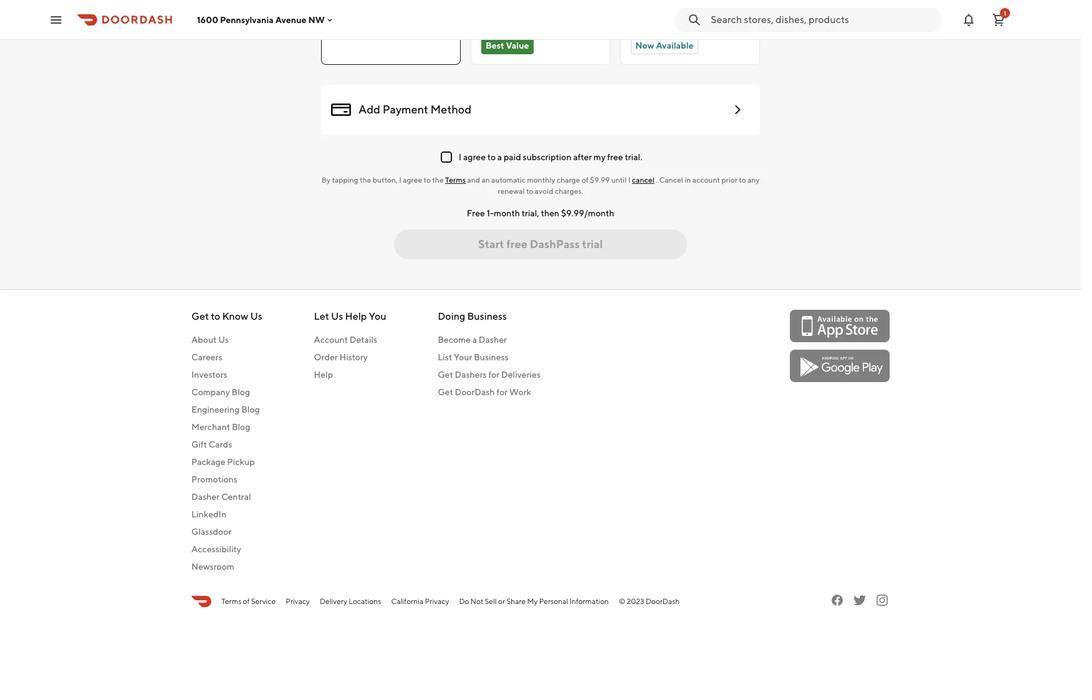 Task type: locate. For each thing, give the bounding box(es) containing it.
list your business link
[[438, 351, 541, 364]]

0 items, open order cart image
[[992, 12, 1007, 27]]

$9.99 left until
[[590, 175, 610, 185]]

to left know
[[211, 311, 220, 323]]

1 vertical spatial help
[[314, 370, 333, 380]]

details
[[350, 335, 378, 345]]

in
[[685, 175, 691, 185]]

personal
[[539, 597, 568, 606]]

for inside get doordash for work link
[[497, 387, 508, 397]]

to
[[488, 152, 496, 162], [424, 175, 431, 185], [739, 175, 746, 185], [527, 187, 534, 196], [211, 311, 220, 323]]

blog
[[232, 387, 250, 397], [242, 405, 260, 415], [232, 422, 250, 432]]

us up the careers link
[[218, 335, 229, 345]]

0 vertical spatial blog
[[232, 387, 250, 397]]

help left you
[[345, 311, 367, 323]]

for inside get dashers for deliveries link
[[489, 370, 500, 380]]

1 vertical spatial for
[[489, 370, 500, 380]]

benefits
[[678, 1, 710, 11]]

business
[[467, 311, 507, 323], [474, 352, 509, 362]]

monthly
[[527, 175, 556, 185]]

privacy left do
[[425, 597, 449, 606]]

doordash down dashers
[[455, 387, 495, 397]]

2 vertical spatial for
[[497, 387, 508, 397]]

2 horizontal spatial the
[[631, 13, 645, 23]]

$9.99/month
[[561, 208, 615, 218]]

blog down company blog link
[[242, 405, 260, 415]]

i right button,
[[399, 175, 402, 185]]

0 horizontal spatial privacy
[[286, 597, 310, 606]]

Store search: begin typing to search for stores available on DoorDash text field
[[711, 13, 935, 27]]

the
[[631, 13, 645, 23], [360, 175, 371, 185], [432, 175, 444, 185]]

glassdoor link
[[192, 526, 262, 538]]

1 horizontal spatial privacy
[[425, 597, 449, 606]]

1 horizontal spatial doordash
[[646, 597, 680, 606]]

delivery
[[320, 597, 347, 606]]

doordash on twitter image
[[853, 593, 868, 608]]

deliveries
[[502, 370, 541, 380]]

about
[[192, 335, 217, 345]]

to left the any
[[739, 175, 746, 185]]

1600 pennsylvania avenue nw
[[197, 15, 325, 25]]

1 horizontal spatial of
[[582, 175, 589, 185]]

method
[[431, 103, 472, 116]]

business up become a dasher link
[[467, 311, 507, 323]]

gift
[[192, 440, 207, 450]]

california privacy link
[[391, 596, 449, 608]]

the left button,
[[360, 175, 371, 185]]

order history
[[314, 352, 368, 362]]

a
[[498, 152, 502, 162], [473, 335, 477, 345]]

sell
[[485, 597, 497, 606]]

gift cards
[[192, 440, 232, 450]]

a up list your business
[[473, 335, 477, 345]]

0 vertical spatial doordash
[[455, 387, 495, 397]]

dasher central
[[192, 492, 251, 502]]

delivery locations link
[[320, 596, 381, 608]]

2 privacy from the left
[[425, 597, 449, 606]]

0 horizontal spatial us
[[218, 335, 229, 345]]

newsroom
[[192, 562, 234, 572]]

automatic
[[492, 175, 526, 185]]

not
[[471, 597, 484, 606]]

agree right button,
[[403, 175, 422, 185]]

i up terms link
[[459, 152, 462, 162]]

dasher up linkedin
[[192, 492, 220, 502]]

0 vertical spatial dasher
[[479, 335, 507, 345]]

payment
[[383, 103, 429, 116]]

1 vertical spatial a
[[473, 335, 477, 345]]

become
[[438, 335, 471, 345]]

1 vertical spatial terms
[[221, 597, 242, 606]]

the left terms link
[[432, 175, 444, 185]]

us right let
[[331, 311, 343, 323]]

get
[[192, 311, 209, 323], [438, 370, 453, 380], [438, 387, 453, 397]]

privacy right service on the left bottom
[[286, 597, 310, 606]]

linkedin
[[192, 510, 226, 520]]

blog inside "link"
[[232, 422, 250, 432]]

of right charge
[[582, 175, 589, 185]]

california privacy
[[391, 597, 449, 606]]

after
[[574, 152, 592, 162]]

2023
[[627, 597, 645, 606]]

1 vertical spatial blog
[[242, 405, 260, 415]]

us for about us
[[218, 335, 229, 345]]

0 vertical spatial get
[[192, 311, 209, 323]]

2 vertical spatial blog
[[232, 422, 250, 432]]

terms of service
[[221, 597, 276, 606]]

open menu image
[[49, 12, 64, 27]]

blog up the engineering blog link
[[232, 387, 250, 397]]

newsroom link
[[192, 561, 262, 573]]

terms left the and
[[445, 175, 466, 185]]

1 horizontal spatial terms
[[445, 175, 466, 185]]

become a dasher link
[[438, 334, 541, 346]]

0 horizontal spatial a
[[473, 335, 477, 345]]

of
[[582, 175, 589, 185], [243, 597, 250, 606]]

terms
[[445, 175, 466, 185], [221, 597, 242, 606]]

0 vertical spatial help
[[345, 311, 367, 323]]

merchant blog
[[192, 422, 250, 432]]

notification bell image
[[962, 12, 977, 27]]

agree up the and
[[463, 152, 486, 162]]

0 horizontal spatial i
[[399, 175, 402, 185]]

0 vertical spatial business
[[467, 311, 507, 323]]

get doordash for work
[[438, 387, 532, 397]]

0 horizontal spatial agree
[[403, 175, 422, 185]]

1 vertical spatial dasher
[[192, 492, 220, 502]]

of left service on the left bottom
[[243, 597, 250, 606]]

the inside same great benefits for half the price
[[631, 13, 645, 23]]

your
[[454, 352, 472, 362]]

1 horizontal spatial a
[[498, 152, 502, 162]]

0 vertical spatial of
[[582, 175, 589, 185]]

cancel link
[[632, 175, 655, 185]]

for
[[712, 1, 723, 11], [489, 370, 500, 380], [497, 387, 508, 397]]

charges.
[[555, 187, 584, 196]]

blog up gift cards link
[[232, 422, 250, 432]]

california
[[391, 597, 424, 606]]

1 horizontal spatial agree
[[463, 152, 486, 162]]

1 horizontal spatial $9.99
[[590, 175, 610, 185]]

business up get dashers for deliveries link
[[474, 352, 509, 362]]

0 horizontal spatial terms
[[221, 597, 242, 606]]

0 vertical spatial $9.99
[[332, 1, 372, 18]]

i right until
[[629, 175, 631, 185]]

help down order at the bottom of page
[[314, 370, 333, 380]]

1 horizontal spatial the
[[432, 175, 444, 185]]

now available
[[636, 41, 694, 51]]

1 vertical spatial agree
[[403, 175, 422, 185]]

0 vertical spatial for
[[712, 1, 723, 11]]

dasher
[[479, 335, 507, 345], [192, 492, 220, 502]]

for left work
[[497, 387, 508, 397]]

for left half
[[712, 1, 723, 11]]

nw
[[308, 15, 325, 25]]

0 vertical spatial a
[[498, 152, 502, 162]]

0 horizontal spatial doordash
[[455, 387, 495, 397]]

the down same
[[631, 13, 645, 23]]

know
[[222, 311, 248, 323]]

let
[[314, 311, 329, 323]]

free
[[608, 152, 623, 162]]

order
[[314, 352, 338, 362]]

2 vertical spatial get
[[438, 387, 453, 397]]

doordash on instagram image
[[875, 593, 890, 608]]

1 button
[[987, 7, 1012, 32]]

do not sell or share my personal information
[[459, 597, 609, 606]]

dasher inside 'link'
[[192, 492, 220, 502]]

doordash right "2023"
[[646, 597, 680, 606]]

get dashers for deliveries link
[[438, 369, 541, 381]]

0 horizontal spatial dasher
[[192, 492, 220, 502]]

2 horizontal spatial us
[[331, 311, 343, 323]]

locations
[[349, 597, 381, 606]]

doordash on facebook image
[[830, 593, 845, 608]]

then
[[541, 208, 560, 218]]

central
[[221, 492, 251, 502]]

get for get to know us
[[192, 311, 209, 323]]

i
[[459, 152, 462, 162], [399, 175, 402, 185], [629, 175, 631, 185]]

account details link
[[314, 334, 386, 346]]

1 horizontal spatial i
[[459, 152, 462, 162]]

$9.99 right nw
[[332, 1, 372, 18]]

a left paid
[[498, 152, 502, 162]]

2 horizontal spatial i
[[629, 175, 631, 185]]

dasher up list your business link
[[479, 335, 507, 345]]

half
[[725, 1, 740, 11]]

0 horizontal spatial of
[[243, 597, 250, 606]]

careers link
[[192, 351, 262, 364]]

for for work
[[497, 387, 508, 397]]

1 vertical spatial get
[[438, 370, 453, 380]]

prior
[[722, 175, 738, 185]]

us right know
[[250, 311, 262, 323]]

for down list your business link
[[489, 370, 500, 380]]

terms left service on the left bottom
[[221, 597, 242, 606]]

service
[[251, 597, 276, 606]]

1 horizontal spatial help
[[345, 311, 367, 323]]



Task type: vqa. For each thing, say whether or not it's contained in the screenshot.
the bottommost Pickup link
no



Task type: describe. For each thing, give the bounding box(es) containing it.
. cancel in account prior to any renewal to avoid charges.
[[498, 175, 760, 196]]

order history link
[[314, 351, 386, 364]]

company blog link
[[192, 386, 262, 399]]

value
[[506, 41, 529, 51]]

best
[[486, 41, 505, 51]]

privacy inside california privacy link
[[425, 597, 449, 606]]

or
[[498, 597, 505, 606]]

subscription
[[523, 152, 572, 162]]

package pickup
[[192, 457, 255, 467]]

cards
[[209, 440, 232, 450]]

merchant blog link
[[192, 421, 262, 434]]

let us help you
[[314, 311, 386, 323]]

1 horizontal spatial us
[[250, 311, 262, 323]]

add
[[359, 103, 381, 116]]

account details
[[314, 335, 378, 345]]

terms of service link
[[221, 596, 276, 608]]

promotions link
[[192, 473, 262, 486]]

do
[[459, 597, 469, 606]]

pickup
[[227, 457, 255, 467]]

dasher central link
[[192, 491, 262, 503]]

get for get doordash for work
[[438, 387, 453, 397]]

blog for merchant blog
[[232, 422, 250, 432]]

us for let us help you
[[331, 311, 343, 323]]

information
[[570, 597, 609, 606]]

an
[[482, 175, 490, 185]]

free
[[467, 208, 485, 218]]

1-
[[487, 208, 494, 218]]

linkedin link
[[192, 508, 262, 521]]

terms inside terms of service link
[[221, 597, 242, 606]]

1 privacy from the left
[[286, 597, 310, 606]]

charge
[[557, 175, 580, 185]]

trial.
[[625, 152, 643, 162]]

free 1-month trial, then $9.99/month
[[467, 208, 615, 218]]

company blog
[[192, 387, 250, 397]]

get for get dashers for deliveries
[[438, 370, 453, 380]]

avenue
[[276, 15, 307, 25]]

doordash inside get doordash for work link
[[455, 387, 495, 397]]

0 vertical spatial agree
[[463, 152, 486, 162]]

by tapping the button, i agree to the terms and an automatic monthly charge of $9.99 until i cancel
[[322, 175, 655, 185]]

to left paid
[[488, 152, 496, 162]]

become a dasher
[[438, 335, 507, 345]]

by
[[322, 175, 331, 185]]

glassdoor
[[192, 527, 232, 537]]

1
[[1004, 9, 1007, 17]]

list your business
[[438, 352, 509, 362]]

blog for engineering blog
[[242, 405, 260, 415]]

i agree to a paid subscription after my free trial.
[[459, 152, 643, 162]]

now
[[636, 41, 655, 51]]

tapping
[[332, 175, 358, 185]]

privacy link
[[286, 596, 310, 608]]

1 vertical spatial $9.99
[[590, 175, 610, 185]]

doing business
[[438, 311, 507, 323]]

©
[[619, 597, 626, 606]]

0 horizontal spatial $9.99
[[332, 1, 372, 18]]

do not sell or share my personal information link
[[459, 596, 609, 608]]

get to know us
[[192, 311, 262, 323]]

0 vertical spatial terms
[[445, 175, 466, 185]]

my
[[527, 597, 538, 606]]

account
[[693, 175, 720, 185]]

trial,
[[522, 208, 540, 218]]

you
[[369, 311, 386, 323]]

list
[[438, 352, 452, 362]]

dashers
[[455, 370, 487, 380]]

0 horizontal spatial help
[[314, 370, 333, 380]]

for inside same great benefits for half the price
[[712, 1, 723, 11]]

work
[[510, 387, 532, 397]]

about us link
[[192, 334, 262, 346]]

cancel
[[632, 175, 655, 185]]

0 horizontal spatial the
[[360, 175, 371, 185]]

renewal
[[498, 187, 525, 196]]

accessibility
[[192, 545, 241, 555]]

paid
[[504, 152, 521, 162]]

for for deliveries
[[489, 370, 500, 380]]

month
[[494, 208, 520, 218]]

1 vertical spatial business
[[474, 352, 509, 362]]

1600
[[197, 15, 218, 25]]

1 horizontal spatial dasher
[[479, 335, 507, 345]]

my
[[594, 152, 606, 162]]

account
[[314, 335, 348, 345]]

terms link
[[445, 175, 466, 185]]

blog for company blog
[[232, 387, 250, 397]]

company
[[192, 387, 230, 397]]

until
[[612, 175, 627, 185]]

investors link
[[192, 369, 262, 381]]

engineering blog
[[192, 405, 260, 415]]

engineering
[[192, 405, 240, 415]]

same
[[631, 1, 653, 11]]

to left terms link
[[424, 175, 431, 185]]

merchant
[[192, 422, 230, 432]]

add payment method
[[359, 103, 472, 116]]

cancel
[[660, 175, 684, 185]]

careers
[[192, 352, 222, 362]]

same great benefits for half the price
[[631, 1, 740, 23]]

great
[[655, 1, 676, 11]]

1 vertical spatial doordash
[[646, 597, 680, 606]]

to left avoid
[[527, 187, 534, 196]]

avoid
[[535, 187, 554, 196]]

investors
[[192, 370, 228, 380]]

package
[[192, 457, 226, 467]]

package pickup link
[[192, 456, 262, 468]]

1 vertical spatial of
[[243, 597, 250, 606]]



